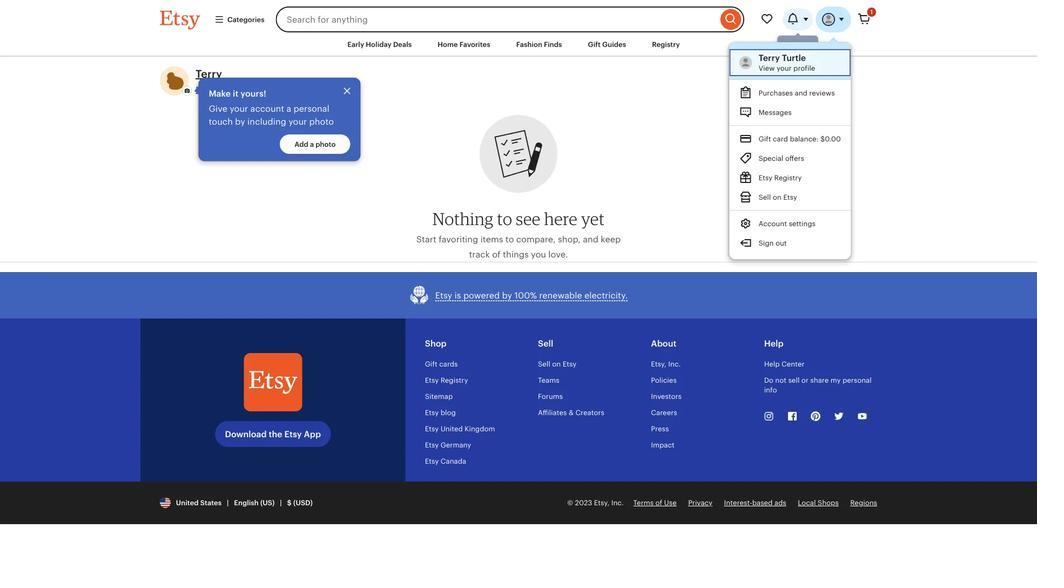 Task type: locate. For each thing, give the bounding box(es) containing it.
0 horizontal spatial sell on etsy
[[538, 360, 577, 368]]

interest-
[[724, 499, 752, 507]]

1 horizontal spatial etsy registry
[[759, 174, 802, 182]]

of down items
[[492, 250, 501, 259]]

0 horizontal spatial etsy,
[[594, 499, 609, 507]]

1 vertical spatial united
[[176, 499, 199, 507]]

inc.
[[668, 360, 681, 368], [611, 499, 624, 507]]

0 vertical spatial sell
[[759, 193, 771, 201]]

use
[[664, 499, 677, 507]]

etsy registry down the special offers
[[759, 174, 802, 182]]

messages link
[[730, 103, 851, 122]]

help up help center link
[[764, 339, 784, 349]]

my
[[831, 376, 841, 384]]

canada
[[441, 457, 466, 465]]

1 horizontal spatial registry
[[652, 40, 680, 48]]

0 vertical spatial $
[[821, 135, 825, 143]]

1 vertical spatial sell on etsy
[[538, 360, 577, 368]]

2 | from the left
[[280, 499, 282, 507]]

0 horizontal spatial of
[[492, 250, 501, 259]]

sell on etsy
[[759, 193, 797, 201], [538, 360, 577, 368]]

tooltip containing make it yours!
[[196, 78, 361, 161]]

guides
[[602, 40, 626, 48]]

photo up add a photo
[[309, 117, 334, 127]]

a down about button in the top left of the page
[[287, 104, 291, 114]]

etsy registry inside terry turtle banner
[[759, 174, 802, 182]]

by inside button
[[502, 291, 512, 300]]

settings
[[789, 220, 816, 228]]

100%
[[515, 291, 537, 300]]

etsy united kingdom
[[425, 425, 495, 433]]

1 horizontal spatial on
[[773, 193, 782, 201]]

0 vertical spatial and
[[795, 89, 808, 97]]

terms
[[633, 499, 654, 507]]

on up account
[[773, 193, 782, 201]]

$ left "(usd)"
[[287, 499, 292, 507]]

personal right my
[[843, 376, 872, 384]]

sell on etsy link up account settings link
[[730, 187, 851, 207]]

your down it
[[230, 104, 248, 114]]

about inside terry about
[[275, 85, 300, 95]]

1 horizontal spatial terry
[[759, 53, 780, 63]]

0 vertical spatial etsy registry
[[759, 174, 802, 182]]

help up do
[[764, 360, 780, 368]]

add
[[294, 140, 308, 148]]

2 horizontal spatial gift
[[759, 135, 771, 143]]

not
[[775, 376, 787, 384]]

0 horizontal spatial by
[[235, 117, 245, 127]]

(us)
[[260, 499, 275, 507]]

etsy, up policies link
[[651, 360, 667, 368]]

inc. left terms
[[611, 499, 624, 507]]

compare,
[[516, 235, 556, 244]]

your down turtle
[[777, 64, 792, 72]]

registry down special offers link
[[774, 174, 802, 182]]

based
[[752, 499, 773, 507]]

2 vertical spatial your
[[289, 117, 307, 127]]

gift inside terry turtle banner
[[759, 135, 771, 143]]

by left 100%
[[502, 291, 512, 300]]

None search field
[[276, 6, 744, 32]]

1 vertical spatial to
[[506, 235, 514, 244]]

0 vertical spatial gift
[[588, 40, 601, 48]]

0 vertical spatial terry
[[759, 53, 780, 63]]

press
[[651, 425, 669, 433]]

terry turtle's avatar image left view
[[739, 56, 752, 69]]

terry turtle's avatar image left 1 link
[[822, 13, 835, 26]]

local
[[798, 499, 816, 507]]

gift inside "link"
[[588, 40, 601, 48]]

personal inside 'do not sell or share my personal info'
[[843, 376, 872, 384]]

0 vertical spatial about
[[275, 85, 300, 95]]

regions button
[[850, 498, 877, 508]]

early
[[347, 40, 364, 48]]

sell on etsy up account
[[759, 193, 797, 201]]

is
[[455, 291, 461, 300]]

etsy registry link down cards
[[425, 376, 468, 384]]

1 vertical spatial registry
[[774, 174, 802, 182]]

purchases
[[759, 89, 793, 97]]

etsy up sitemap link
[[425, 376, 439, 384]]

0 vertical spatial a
[[287, 104, 291, 114]]

etsy registry down cards
[[425, 376, 468, 384]]

photo right add
[[316, 140, 336, 148]]

0 vertical spatial etsy registry link
[[730, 168, 851, 187]]

0 horizontal spatial a
[[287, 104, 291, 114]]

purchases and reviews
[[759, 89, 835, 97]]

1 horizontal spatial sell on etsy
[[759, 193, 797, 201]]

start
[[416, 235, 436, 244]]

1 horizontal spatial $
[[821, 135, 825, 143]]

0 vertical spatial inc.
[[668, 360, 681, 368]]

0 horizontal spatial united
[[176, 499, 199, 507]]

impact link
[[651, 441, 675, 449]]

0 horizontal spatial registry
[[441, 376, 468, 384]]

1 horizontal spatial by
[[502, 291, 512, 300]]

on up 'teams' "link"
[[552, 360, 561, 368]]

gift left "guides" at the right
[[588, 40, 601, 48]]

1 vertical spatial inc.
[[611, 499, 624, 507]]

0 vertical spatial sell on etsy link
[[730, 187, 851, 207]]

0 horizontal spatial gift
[[425, 360, 437, 368]]

your up add
[[289, 117, 307, 127]]

united down blog
[[441, 425, 463, 433]]

0 vertical spatial of
[[492, 250, 501, 259]]

$ right "balance:"
[[821, 135, 825, 143]]

1 vertical spatial $
[[287, 499, 292, 507]]

0 horizontal spatial about
[[275, 85, 300, 95]]

app
[[304, 430, 321, 439]]

1 vertical spatial sell on etsy link
[[538, 360, 577, 368]]

home favorites link
[[430, 35, 498, 54]]

etsy, right 2023
[[594, 499, 609, 507]]

etsy down special
[[759, 174, 773, 182]]

on
[[773, 193, 782, 201], [552, 360, 561, 368]]

0 vertical spatial personal
[[294, 104, 329, 114]]

1 vertical spatial personal
[[843, 376, 872, 384]]

1 horizontal spatial united
[[441, 425, 463, 433]]

terry turtle's avatar image
[[822, 13, 835, 26], [739, 56, 752, 69]]

tooltip
[[196, 78, 361, 161]]

terry inside terry about
[[196, 68, 222, 80]]

etsy
[[759, 174, 773, 182], [783, 193, 797, 201], [435, 291, 452, 300], [563, 360, 577, 368], [425, 376, 439, 384], [425, 409, 439, 417], [425, 425, 439, 433], [284, 430, 302, 439], [425, 441, 439, 449], [425, 457, 439, 465]]

2 vertical spatial gift
[[425, 360, 437, 368]]

by right the touch
[[235, 117, 245, 127]]

1 horizontal spatial sell on etsy link
[[730, 187, 851, 207]]

etsy blog
[[425, 409, 456, 417]]

etsy is powered by 100% renewable electricity. button
[[409, 285, 628, 306]]

messages
[[759, 109, 792, 117]]

help center
[[764, 360, 805, 368]]

1 vertical spatial etsy registry
[[425, 376, 468, 384]]

creators
[[576, 409, 604, 417]]

gift cards link
[[425, 360, 458, 368]]

and left keep
[[583, 235, 599, 244]]

terry turtle view your profile
[[759, 53, 815, 72]]

1 vertical spatial and
[[583, 235, 599, 244]]

of
[[492, 250, 501, 259], [656, 499, 662, 507]]

do
[[764, 376, 773, 384]]

account settings
[[759, 220, 816, 228]]

info
[[764, 386, 777, 394]]

$ inside terry turtle banner
[[821, 135, 825, 143]]

about button
[[275, 85, 300, 95]]

0.00
[[825, 135, 841, 143]]

0 horizontal spatial |
[[227, 499, 229, 507]]

0 horizontal spatial and
[[583, 235, 599, 244]]

and left "reviews"
[[795, 89, 808, 97]]

sell
[[759, 193, 771, 201], [538, 339, 553, 349], [538, 360, 550, 368]]

united right us icon
[[176, 499, 199, 507]]

etsy right the on the bottom left of the page
[[284, 430, 302, 439]]

add a photo button
[[280, 135, 350, 154]]

photo inside add a photo button
[[316, 140, 336, 148]]

items
[[481, 235, 503, 244]]

terry about
[[196, 68, 300, 95]]

1 vertical spatial terry
[[196, 68, 222, 80]]

to left see
[[497, 209, 512, 229]]

and
[[795, 89, 808, 97], [583, 235, 599, 244]]

sell on etsy link up 'teams' "link"
[[538, 360, 577, 368]]

etsy registry link
[[730, 168, 851, 187], [425, 376, 468, 384]]

etsy inside etsy is powered by 100% renewable electricity. button
[[435, 291, 452, 300]]

affiliates & creators link
[[538, 409, 604, 417]]

photo inside make it yours! give your account a personal touch by including your photo
[[309, 117, 334, 127]]

a right add
[[310, 140, 314, 148]]

view
[[759, 64, 775, 72]]

1 vertical spatial your
[[230, 104, 248, 114]]

fashion
[[516, 40, 542, 48]]

0 vertical spatial sell on etsy
[[759, 193, 797, 201]]

about up etsy, inc.
[[651, 339, 677, 349]]

personal down about button in the top left of the page
[[294, 104, 329, 114]]

0 horizontal spatial your
[[230, 104, 248, 114]]

terms of use link
[[633, 499, 677, 507]]

etsy up forums
[[563, 360, 577, 368]]

1 help from the top
[[764, 339, 784, 349]]

including
[[247, 117, 286, 127]]

download the etsy app link
[[215, 421, 331, 447]]

0 horizontal spatial terry
[[196, 68, 222, 80]]

personal
[[294, 104, 329, 114], [843, 376, 872, 384]]

1 vertical spatial help
[[764, 360, 780, 368]]

terry up view
[[759, 53, 780, 63]]

0 vertical spatial by
[[235, 117, 245, 127]]

sell on etsy link inside terry turtle banner
[[730, 187, 851, 207]]

us image
[[160, 498, 171, 508]]

make
[[209, 89, 231, 98]]

1 horizontal spatial a
[[310, 140, 314, 148]]

etsy is powered by 100% renewable electricity.
[[435, 291, 628, 300]]

1 vertical spatial of
[[656, 499, 662, 507]]

terry inside terry turtle view your profile
[[759, 53, 780, 63]]

0 horizontal spatial sell on etsy link
[[538, 360, 577, 368]]

1 horizontal spatial of
[[656, 499, 662, 507]]

0 vertical spatial united
[[441, 425, 463, 433]]

gift
[[588, 40, 601, 48], [759, 135, 771, 143], [425, 360, 437, 368]]

1 vertical spatial a
[[310, 140, 314, 148]]

categories
[[227, 15, 265, 23]]

sell on etsy up 'teams' "link"
[[538, 360, 577, 368]]

menu bar
[[140, 32, 897, 57]]

registry down cards
[[441, 376, 468, 384]]

1 vertical spatial etsy registry link
[[425, 376, 468, 384]]

1 vertical spatial terry turtle's avatar image
[[739, 56, 752, 69]]

2 horizontal spatial registry
[[774, 174, 802, 182]]

0 vertical spatial terry turtle's avatar image
[[822, 13, 835, 26]]

none search field inside terry turtle banner
[[276, 6, 744, 32]]

0 vertical spatial photo
[[309, 117, 334, 127]]

1 vertical spatial photo
[[316, 140, 336, 148]]

local shops
[[798, 499, 839, 507]]

terry button
[[196, 67, 222, 82]]

share
[[810, 376, 829, 384]]

forums link
[[538, 393, 563, 401]]

sign out
[[759, 239, 787, 247]]

affiliates
[[538, 409, 567, 417]]

0 vertical spatial help
[[764, 339, 784, 349]]

0 vertical spatial registry
[[652, 40, 680, 48]]

1 horizontal spatial and
[[795, 89, 808, 97]]

your inside terry turtle view your profile
[[777, 64, 792, 72]]

home favorites
[[438, 40, 490, 48]]

1 horizontal spatial personal
[[843, 376, 872, 384]]

0 vertical spatial on
[[773, 193, 782, 201]]

terry for terry turtle view your profile
[[759, 53, 780, 63]]

gift left card
[[759, 135, 771, 143]]

1 horizontal spatial gift
[[588, 40, 601, 48]]

2 horizontal spatial your
[[777, 64, 792, 72]]

&
[[569, 409, 574, 417]]

0 horizontal spatial etsy registry
[[425, 376, 468, 384]]

2 vertical spatial sell
[[538, 360, 550, 368]]

| right (us)
[[280, 499, 282, 507]]

0 horizontal spatial $
[[287, 499, 292, 507]]

gift left cards
[[425, 360, 437, 368]]

0 vertical spatial etsy,
[[651, 360, 667, 368]]

1 horizontal spatial |
[[280, 499, 282, 507]]

investors
[[651, 393, 682, 401]]

a inside make it yours! give your account a personal touch by including your photo
[[287, 104, 291, 114]]

shop
[[425, 339, 447, 349]]

2 help from the top
[[764, 360, 780, 368]]

see
[[516, 209, 541, 229]]

1 vertical spatial sell
[[538, 339, 553, 349]]

policies
[[651, 376, 677, 384]]

0 vertical spatial to
[[497, 209, 512, 229]]

0 horizontal spatial personal
[[294, 104, 329, 114]]

about up account
[[275, 85, 300, 95]]

2 vertical spatial registry
[[441, 376, 468, 384]]

yours!
[[241, 89, 266, 98]]

keep
[[601, 235, 621, 244]]

1 vertical spatial on
[[552, 360, 561, 368]]

1 vertical spatial about
[[651, 339, 677, 349]]

1 vertical spatial gift
[[759, 135, 771, 143]]

out
[[776, 239, 787, 247]]

to up things
[[506, 235, 514, 244]]

special
[[759, 154, 784, 163]]

sitemap
[[425, 393, 453, 401]]

1 vertical spatial by
[[502, 291, 512, 300]]

balance:
[[790, 135, 819, 143]]

and inside terry turtle banner
[[795, 89, 808, 97]]

| right states
[[227, 499, 229, 507]]

0 vertical spatial your
[[777, 64, 792, 72]]

fashion finds
[[516, 40, 562, 48]]

terry up make
[[196, 68, 222, 80]]

united
[[441, 425, 463, 433], [176, 499, 199, 507]]

registry right "guides" at the right
[[652, 40, 680, 48]]

inc. up policies link
[[668, 360, 681, 368]]

etsy registry link down offers
[[730, 168, 851, 187]]

personal inside make it yours! give your account a personal touch by including your photo
[[294, 104, 329, 114]]

menu bar containing early holiday deals
[[140, 32, 897, 57]]

1 horizontal spatial inc.
[[668, 360, 681, 368]]

give
[[209, 104, 227, 114]]

of left use on the bottom right of page
[[656, 499, 662, 507]]

etsy left is
[[435, 291, 452, 300]]

gift for gift guides
[[588, 40, 601, 48]]



Task type: describe. For each thing, give the bounding box(es) containing it.
etsy canada
[[425, 457, 466, 465]]

account settings link
[[730, 214, 851, 233]]

or
[[802, 376, 809, 384]]

regions
[[850, 499, 877, 507]]

yet
[[581, 209, 605, 229]]

registry link
[[644, 35, 688, 54]]

kingdom
[[465, 425, 495, 433]]

special offers link
[[730, 149, 851, 168]]

etsy blog link
[[425, 409, 456, 417]]

add a photo
[[294, 140, 336, 148]]

of inside "nothing to see here yet start favoriting items to compare, shop, and keep track of things you love."
[[492, 250, 501, 259]]

careers
[[651, 409, 677, 417]]

do not sell or share my personal info
[[764, 376, 872, 394]]

1 | from the left
[[227, 499, 229, 507]]

categories button
[[206, 10, 273, 29]]

interest-based ads link
[[724, 499, 786, 507]]

early holiday deals link
[[339, 35, 420, 54]]

nothing to see here yet start favoriting items to compare, shop, and keep track of things you love.
[[416, 209, 621, 259]]

etsy united kingdom link
[[425, 425, 495, 433]]

1 horizontal spatial your
[[289, 117, 307, 127]]

you
[[531, 250, 546, 259]]

love.
[[548, 250, 568, 259]]

view your profile element
[[759, 52, 841, 63]]

teams link
[[538, 376, 559, 384]]

help for help
[[764, 339, 784, 349]]

center
[[782, 360, 805, 368]]

etsy germany
[[425, 441, 471, 449]]

here
[[544, 209, 578, 229]]

interest-based ads
[[724, 499, 786, 507]]

etsy up etsy canada
[[425, 441, 439, 449]]

0 horizontal spatial on
[[552, 360, 561, 368]]

teams
[[538, 376, 559, 384]]

policies link
[[651, 376, 677, 384]]

1 horizontal spatial terry turtle's avatar image
[[822, 13, 835, 26]]

forums
[[538, 393, 563, 401]]

registry inside terry turtle banner
[[774, 174, 802, 182]]

etsy germany link
[[425, 441, 471, 449]]

sell on etsy inside terry turtle banner
[[759, 193, 797, 201]]

terry for terry about
[[196, 68, 222, 80]]

help center link
[[764, 360, 805, 368]]

etsy down etsy blog link
[[425, 425, 439, 433]]

etsy left blog
[[425, 409, 439, 417]]

blog
[[441, 409, 456, 417]]

gift for gift card balance: $ 0.00
[[759, 135, 771, 143]]

it
[[233, 89, 238, 98]]

touch
[[209, 117, 233, 127]]

track
[[469, 250, 490, 259]]

on inside terry turtle banner
[[773, 193, 782, 201]]

favoriting
[[439, 235, 478, 244]]

and inside "nothing to see here yet start favoriting items to compare, shop, and keep track of things you love."
[[583, 235, 599, 244]]

etsy inside download the etsy app link
[[284, 430, 302, 439]]

1 horizontal spatial about
[[651, 339, 677, 349]]

0 horizontal spatial etsy registry link
[[425, 376, 468, 384]]

Search for anything text field
[[276, 6, 718, 32]]

gift card balance: $ 0.00
[[759, 135, 841, 143]]

ads
[[775, 499, 786, 507]]

privacy
[[688, 499, 713, 507]]

registry inside menu bar
[[652, 40, 680, 48]]

0 horizontal spatial inc.
[[611, 499, 624, 507]]

a inside button
[[310, 140, 314, 148]]

english
[[234, 499, 259, 507]]

holiday
[[366, 40, 392, 48]]

states
[[200, 499, 222, 507]]

©
[[567, 499, 573, 507]]

purchases and reviews link
[[730, 83, 851, 103]]

offers
[[785, 154, 804, 163]]

1 vertical spatial etsy,
[[594, 499, 609, 507]]

affiliates & creators
[[538, 409, 604, 417]]

press link
[[651, 425, 669, 433]]

etsy up account settings link
[[783, 193, 797, 201]]

etsy left canada
[[425, 457, 439, 465]]

download
[[225, 430, 267, 439]]

2023
[[575, 499, 592, 507]]

1 horizontal spatial etsy registry link
[[730, 168, 851, 187]]

gift for gift cards
[[425, 360, 437, 368]]

impact
[[651, 441, 675, 449]]

sell inside terry turtle banner
[[759, 193, 771, 201]]

early holiday deals
[[347, 40, 412, 48]]

the
[[269, 430, 282, 439]]

sign out link
[[730, 233, 851, 253]]

things
[[503, 250, 529, 259]]

renewable
[[539, 291, 582, 300]]

germany
[[441, 441, 471, 449]]

terry turtle banner
[[140, 0, 897, 260]]

etsy, inc. link
[[651, 360, 681, 368]]

shops
[[818, 499, 839, 507]]

0 horizontal spatial terry turtle's avatar image
[[739, 56, 752, 69]]

card
[[773, 135, 788, 143]]

1 horizontal spatial etsy,
[[651, 360, 667, 368]]

electricity.
[[585, 291, 628, 300]]

by inside make it yours! give your account a personal touch by including your photo
[[235, 117, 245, 127]]

(usd)
[[293, 499, 313, 507]]

powered
[[463, 291, 500, 300]]

cards
[[439, 360, 458, 368]]

careers link
[[651, 409, 677, 417]]

reviews
[[809, 89, 835, 97]]

local shops link
[[798, 499, 839, 507]]

help for help center
[[764, 360, 780, 368]]

terms of use
[[633, 499, 677, 507]]

sign
[[759, 239, 774, 247]]



Task type: vqa. For each thing, say whether or not it's contained in the screenshot.
Terms of Use
yes



